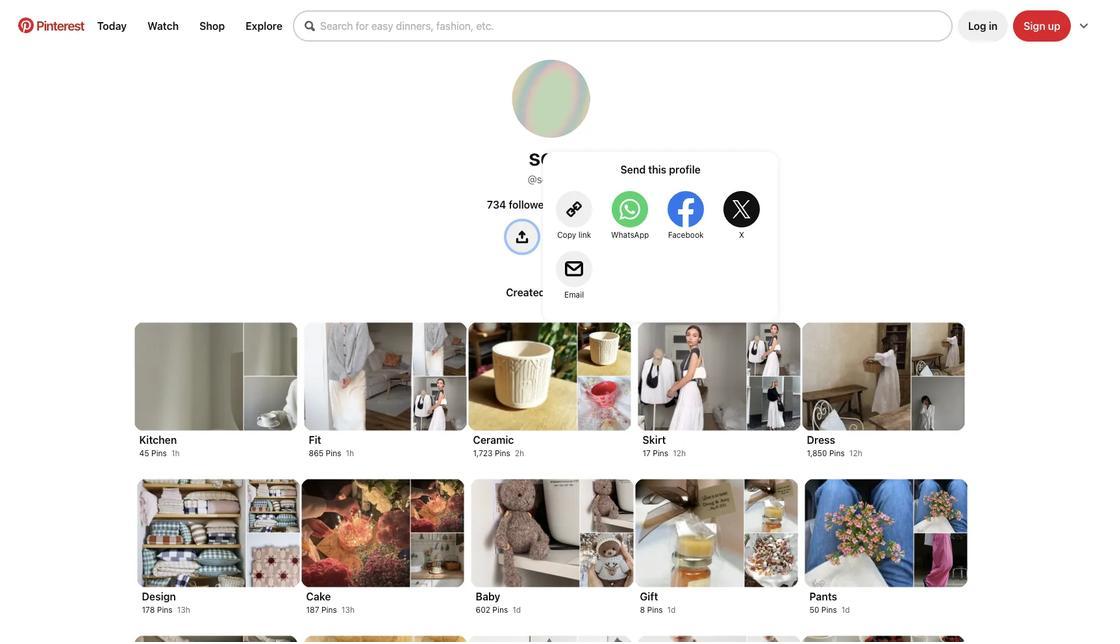 Task type: locate. For each thing, give the bounding box(es) containing it.
2 13h from the left
[[342, 605, 355, 614]]

1 plant image from the left
[[469, 636, 577, 642]]

3 1d from the left
[[842, 605, 850, 614]]

today
[[97, 20, 127, 32]]

12h inside dress 1,850 pins 12h
[[850, 449, 863, 458]]

pins right 187 at left
[[322, 605, 337, 614]]

pins
[[151, 449, 167, 458], [326, 449, 341, 458], [495, 449, 511, 458], [653, 449, 669, 458], [830, 449, 845, 458], [157, 605, 173, 614], [322, 605, 337, 614], [493, 605, 508, 614], [648, 605, 663, 614], [822, 605, 837, 614]]

1d
[[513, 605, 521, 614], [668, 605, 676, 614], [842, 605, 850, 614]]

1d inside baby 602 pins 1d
[[513, 605, 521, 614]]

cake
[[306, 590, 331, 603]]

2 1h from the left
[[346, 449, 354, 458]]

pins right 602
[[493, 605, 508, 614]]

2 desert image from the left
[[414, 636, 467, 642]]

pins down gift
[[648, 605, 663, 614]]

8 right '·'
[[562, 199, 568, 211]]

gift image
[[636, 479, 744, 587], [745, 479, 798, 533], [745, 533, 798, 587]]

pins inside gift 8 pins 1d
[[648, 605, 663, 614]]

whatsapp
[[611, 230, 649, 239]]

shop link
[[194, 15, 230, 37]]

178
[[142, 605, 155, 614]]

list
[[52, 314, 1050, 642]]

saved
[[566, 286, 596, 299]]

13h right 178
[[177, 605, 190, 614]]

2 12h from the left
[[850, 449, 863, 458]]

13h right 187 at left
[[342, 605, 355, 614]]

pins right 1,850
[[830, 449, 845, 458]]

0 horizontal spatial desert image
[[304, 636, 413, 642]]

12h inside skirt 17 pins 12h
[[673, 449, 686, 458]]

1,850
[[807, 449, 828, 458]]

watch
[[148, 20, 179, 32]]

1 horizontal spatial 13h
[[342, 605, 355, 614]]

pins down kitchen
[[151, 449, 167, 458]]

pins inside baby 602 pins 1d
[[493, 605, 508, 614]]

sign up button
[[1014, 10, 1072, 42]]

x
[[740, 230, 745, 239]]

12h right 17
[[673, 449, 686, 458]]

1 horizontal spatial desert image
[[414, 636, 467, 642]]

pants image
[[805, 479, 914, 587], [915, 479, 968, 533], [915, 533, 968, 587]]

1 coat image from the left
[[638, 636, 747, 642]]

log in button
[[958, 10, 1009, 42]]

12h for dress
[[850, 449, 863, 458]]

list containing kitchen
[[52, 314, 1050, 642]]

0 horizontal spatial plant image
[[469, 636, 577, 642]]

dress image
[[803, 323, 911, 431], [912, 323, 965, 376], [912, 377, 965, 431]]

sem
[[529, 143, 574, 171]]

12h
[[673, 449, 686, 458], [850, 449, 863, 458]]

1 horizontal spatial 1d
[[668, 605, 676, 614]]

dress
[[807, 434, 836, 446]]

cake 187 pins 13h
[[306, 590, 355, 614]]

up
[[1049, 20, 1061, 32]]

pins inside 'kitchen 45 pins 1h'
[[151, 449, 167, 458]]

1 horizontal spatial 12h
[[850, 449, 863, 458]]

pins inside design 178 pins 13h
[[157, 605, 173, 614]]

1 horizontal spatial brekkie image
[[912, 636, 965, 642]]

0 horizontal spatial 1h
[[171, 449, 180, 458]]

1h for fit
[[346, 449, 354, 458]]

1d for pants
[[842, 605, 850, 614]]

8
[[562, 199, 568, 211], [640, 605, 645, 614]]

pins inside pants 50 pins 1d
[[822, 605, 837, 614]]

1d inside gift 8 pins 1d
[[668, 605, 676, 614]]

pins inside skirt 17 pins 12h
[[653, 449, 669, 458]]

pins inside the ceramic 1,723 pins 2h
[[495, 449, 511, 458]]

1 1h from the left
[[171, 449, 180, 458]]

search image
[[305, 21, 315, 31]]

pins for ceramic
[[495, 449, 511, 458]]

log
[[969, 20, 987, 32]]

13h
[[177, 605, 190, 614], [342, 605, 355, 614]]

pins for cake
[[322, 605, 337, 614]]

kitchen image
[[135, 323, 243, 431], [244, 323, 297, 376], [244, 377, 297, 431]]

187
[[306, 605, 319, 614]]

user avatar image
[[512, 60, 590, 138]]

1h inside fit 865 pins 1h
[[346, 449, 354, 458]]

pins for skirt
[[653, 449, 669, 458]]

2 brekkie image from the left
[[912, 636, 965, 642]]

pins for dress
[[830, 449, 845, 458]]

plant image
[[469, 636, 577, 642], [578, 636, 631, 642]]

1 12h from the left
[[673, 449, 686, 458]]

1d for gift
[[668, 605, 676, 614]]

2 1d from the left
[[668, 605, 676, 614]]

bag image
[[135, 636, 243, 642], [244, 636, 297, 642]]

brekkie image
[[803, 636, 911, 642], [912, 636, 965, 642]]

skirt
[[643, 434, 666, 446]]

pins right the 865
[[326, 449, 341, 458]]

1 horizontal spatial bag image
[[244, 636, 297, 642]]

pins for fit
[[326, 449, 341, 458]]

0 horizontal spatial brekkie image
[[803, 636, 911, 642]]

0 horizontal spatial 12h
[[673, 449, 686, 458]]

fit image
[[304, 323, 413, 431], [414, 323, 467, 376], [414, 377, 467, 431]]

1d for baby
[[513, 605, 521, 614]]

13h for design
[[177, 605, 190, 614]]

fit
[[309, 434, 321, 446]]

1h right the 865
[[346, 449, 354, 458]]

coat image
[[638, 636, 747, 642], [748, 636, 801, 642]]

ceramic image
[[469, 323, 577, 431], [578, 323, 631, 376], [578, 377, 631, 431]]

pins for pants
[[822, 605, 837, 614]]

1 vertical spatial 8
[[640, 605, 645, 614]]

8 down gift
[[640, 605, 645, 614]]

created link
[[501, 281, 551, 304]]

1h
[[171, 449, 180, 458], [346, 449, 354, 458]]

1 horizontal spatial plant image
[[578, 636, 631, 642]]

pins inside dress 1,850 pins 12h
[[830, 449, 845, 458]]

desert image
[[304, 636, 413, 642], [414, 636, 467, 642]]

pins for baby
[[493, 605, 508, 614]]

0 horizontal spatial bag image
[[135, 636, 243, 642]]

skirt image
[[638, 323, 747, 431], [748, 323, 801, 376], [748, 377, 801, 431]]

send this profile
[[621, 163, 701, 175]]

follow
[[554, 231, 585, 243]]

0 horizontal spatial coat image
[[638, 636, 747, 642]]

2 horizontal spatial 1d
[[842, 605, 850, 614]]

saved link
[[561, 281, 602, 304]]

pins down pants
[[822, 605, 837, 614]]

0 horizontal spatial 8
[[562, 199, 568, 211]]

1 1d from the left
[[513, 605, 521, 614]]

sign
[[1024, 20, 1046, 32]]

pins down ceramic
[[495, 449, 511, 458]]

skirt 17 pins 12h
[[643, 434, 686, 458]]

0 vertical spatial 8
[[562, 199, 568, 211]]

12h right 1,850
[[850, 449, 863, 458]]

baby image
[[471, 479, 580, 587], [581, 479, 634, 533], [581, 533, 634, 587]]

pins for gift
[[648, 605, 663, 614]]

@sem_g_ button
[[528, 169, 575, 197]]

pins inside fit 865 pins 1h
[[326, 449, 341, 458]]

pinterest button
[[10, 17, 92, 35]]

1 horizontal spatial 1h
[[346, 449, 354, 458]]

13h inside design 178 pins 13h
[[177, 605, 190, 614]]

2 bag image from the left
[[244, 636, 297, 642]]

0 horizontal spatial 13h
[[177, 605, 190, 614]]

copy link
[[558, 230, 591, 239]]

734 followers · 8 following
[[487, 199, 615, 211]]

pins inside cake 187 pins 13h
[[322, 605, 337, 614]]

1d inside pants 50 pins 1d
[[842, 605, 850, 614]]

pins down 'design'
[[157, 605, 173, 614]]

1h down kitchen
[[171, 449, 180, 458]]

design image
[[137, 479, 246, 587], [247, 479, 300, 533], [247, 533, 300, 587]]

1 horizontal spatial coat image
[[748, 636, 801, 642]]

sem @sem_g_
[[528, 143, 575, 186]]

this
[[649, 163, 667, 175]]

1 horizontal spatial 8
[[640, 605, 645, 614]]

1h inside 'kitchen 45 pins 1h'
[[171, 449, 180, 458]]

cake image
[[302, 479, 410, 587], [411, 479, 464, 533], [411, 533, 464, 587]]

1h for kitchen
[[171, 449, 180, 458]]

pins right 17
[[653, 449, 669, 458]]

1 13h from the left
[[177, 605, 190, 614]]

13h inside cake 187 pins 13h
[[342, 605, 355, 614]]

0 horizontal spatial 1d
[[513, 605, 521, 614]]



Task type: describe. For each thing, give the bounding box(es) containing it.
created
[[506, 286, 546, 299]]

sem button
[[529, 143, 574, 171]]

pinterest link
[[10, 17, 92, 33]]

today link
[[92, 15, 132, 37]]

1,723
[[473, 449, 493, 458]]

watch link
[[142, 15, 184, 37]]

12h for skirt
[[673, 449, 686, 458]]

kitchen
[[139, 434, 177, 446]]

baby
[[476, 590, 501, 603]]

2 coat image from the left
[[748, 636, 801, 642]]

8 inside gift 8 pins 1d
[[640, 605, 645, 614]]

ceramic 1,723 pins 2h
[[473, 434, 524, 458]]

602
[[476, 605, 491, 614]]

·
[[556, 199, 559, 210]]

pins for kitchen
[[151, 449, 167, 458]]

865
[[309, 449, 324, 458]]

pinterest image
[[18, 17, 34, 33]]

Search text field
[[320, 20, 952, 32]]

pins for design
[[157, 605, 173, 614]]

13h for cake
[[342, 605, 355, 614]]

following
[[571, 199, 615, 211]]

follow button
[[543, 221, 596, 252]]

sign up
[[1024, 20, 1061, 32]]

gift 8 pins 1d
[[640, 590, 676, 614]]

@sem_g_
[[528, 173, 575, 186]]

design 178 pins 13h
[[142, 590, 190, 614]]

pants
[[810, 590, 838, 603]]

profile
[[669, 163, 701, 175]]

explore link
[[241, 15, 288, 37]]

ceramic
[[473, 434, 514, 446]]

facebook
[[669, 230, 704, 239]]

50
[[810, 605, 820, 614]]

followers
[[509, 199, 554, 211]]

baby 602 pins 1d
[[476, 590, 521, 614]]

shop
[[200, 20, 225, 32]]

link
[[579, 230, 591, 239]]

1 brekkie image from the left
[[803, 636, 911, 642]]

send
[[621, 163, 646, 175]]

explore
[[246, 20, 283, 32]]

734
[[487, 199, 506, 211]]

fit 865 pins 1h
[[309, 434, 354, 458]]

gift
[[640, 590, 658, 603]]

pants 50 pins 1d
[[810, 590, 850, 614]]

log in
[[969, 20, 998, 32]]

1 desert image from the left
[[304, 636, 413, 642]]

17
[[643, 449, 651, 458]]

kitchen 45 pins 1h
[[139, 434, 180, 458]]

45
[[139, 449, 149, 458]]

2 plant image from the left
[[578, 636, 631, 642]]

copy
[[558, 230, 577, 239]]

2h
[[515, 449, 524, 458]]

1 bag image from the left
[[135, 636, 243, 642]]

pinterest
[[36, 18, 84, 33]]

in
[[989, 20, 998, 32]]

dress 1,850 pins 12h
[[807, 434, 863, 458]]

design
[[142, 590, 176, 603]]

email
[[565, 290, 584, 299]]



Task type: vqa. For each thing, say whether or not it's contained in the screenshot.


